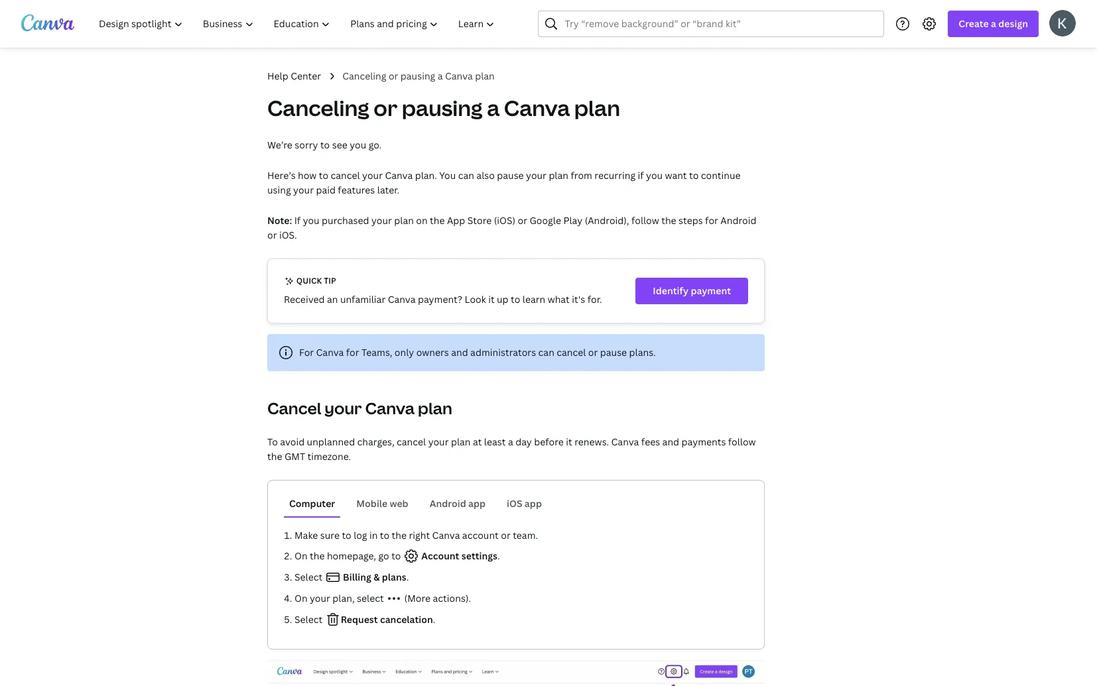 Task type: locate. For each thing, give the bounding box(es) containing it.
sure
[[320, 530, 340, 542]]

pause left plans.
[[600, 346, 627, 359]]

android
[[721, 214, 757, 227], [430, 498, 466, 510]]

.
[[498, 550, 500, 563], [407, 571, 409, 584], [433, 614, 436, 626]]

cancel right charges,
[[397, 436, 426, 449]]

day
[[516, 436, 532, 449]]

it's
[[572, 293, 586, 306]]

your down later.
[[372, 214, 392, 227]]

follow
[[632, 214, 659, 227], [728, 436, 756, 449]]

least
[[484, 436, 506, 449]]

1 vertical spatial android
[[430, 498, 466, 510]]

can right administrators
[[539, 346, 555, 359]]

follow right 'payments'
[[728, 436, 756, 449]]

0 vertical spatial .
[[498, 550, 500, 563]]

2 select from the top
[[295, 614, 325, 626]]

1 vertical spatial for
[[346, 346, 359, 359]]

mobile web
[[357, 498, 409, 510]]

pause
[[497, 169, 524, 182], [600, 346, 627, 359]]

canva inside to avoid unplanned charges, cancel your plan at least a day before it renews. canva fees and payments follow the gmt timezone.
[[612, 436, 639, 449]]

renews.
[[575, 436, 609, 449]]

go
[[379, 550, 389, 563]]

it right before
[[566, 436, 573, 449]]

2 on from the top
[[295, 593, 308, 605]]

1 vertical spatial pause
[[600, 346, 627, 359]]

on for on the homepage, go to
[[295, 550, 308, 563]]

to up the paid
[[319, 169, 329, 182]]

select up on your plan, select
[[295, 571, 325, 584]]

0 horizontal spatial and
[[451, 346, 468, 359]]

1 horizontal spatial it
[[566, 436, 573, 449]]

avoid
[[280, 436, 305, 449]]

. for account settings
[[498, 550, 500, 563]]

on down make
[[295, 550, 308, 563]]

for inside if you purchased your plan on the app store (ios) or google play (android), follow the steps for android or ios.
[[705, 214, 719, 227]]

ios.
[[279, 229, 297, 242]]

your inside if you purchased your plan on the app store (ios) or google play (android), follow the steps for android or ios.
[[372, 214, 392, 227]]

the left right
[[392, 530, 407, 542]]

the down the to
[[267, 451, 282, 463]]

1 horizontal spatial cancel
[[397, 436, 426, 449]]

what
[[548, 293, 570, 306]]

right
[[409, 530, 430, 542]]

2 vertical spatial you
[[303, 214, 320, 227]]

your
[[362, 169, 383, 182], [526, 169, 547, 182], [293, 184, 314, 196], [372, 214, 392, 227], [325, 397, 362, 419], [428, 436, 449, 449], [310, 593, 330, 605]]

on
[[416, 214, 428, 227]]

can right the you
[[458, 169, 474, 182]]

app inside button
[[469, 498, 486, 510]]

2 app from the left
[[525, 498, 542, 510]]

1 horizontal spatial pause
[[600, 346, 627, 359]]

can inside here's how to cancel your canva plan. you can also pause your plan from recurring if you want to continue using your paid features later.
[[458, 169, 474, 182]]

ios app button
[[502, 492, 547, 517]]

team.
[[513, 530, 538, 542]]

android inside button
[[430, 498, 466, 510]]

0 vertical spatial pause
[[497, 169, 524, 182]]

0 vertical spatial android
[[721, 214, 757, 227]]

select for billing & plans
[[295, 571, 325, 584]]

recurring
[[595, 169, 636, 182]]

account settings
[[419, 550, 498, 563]]

on your plan, select
[[295, 593, 386, 605]]

0 horizontal spatial for
[[346, 346, 359, 359]]

android right steps
[[721, 214, 757, 227]]

0 vertical spatial canceling or pausing a canva plan
[[342, 70, 495, 82]]

plan inside to avoid unplanned charges, cancel your plan at least a day before it renews. canva fees and payments follow the gmt timezone.
[[451, 436, 471, 449]]

and right owners
[[451, 346, 468, 359]]

0 vertical spatial cancel
[[331, 169, 360, 182]]

can for administrators
[[539, 346, 555, 359]]

settings
[[462, 550, 498, 563]]

2 horizontal spatial .
[[498, 550, 500, 563]]

1 horizontal spatial you
[[350, 139, 366, 151]]

payments
[[682, 436, 726, 449]]

on left plan,
[[295, 593, 308, 605]]

1 horizontal spatial for
[[705, 214, 719, 227]]

0 vertical spatial follow
[[632, 214, 659, 227]]

select down on your plan, select
[[295, 614, 325, 626]]

in
[[370, 530, 378, 542]]

1 vertical spatial and
[[663, 436, 680, 449]]

plan
[[475, 70, 495, 82], [575, 94, 620, 122], [549, 169, 569, 182], [394, 214, 414, 227], [418, 397, 452, 419], [451, 436, 471, 449]]

cancel your canva plan
[[267, 397, 452, 419]]

plan inside canceling or pausing a canva plan link
[[475, 70, 495, 82]]

0 vertical spatial on
[[295, 550, 308, 563]]

1 horizontal spatial .
[[433, 614, 436, 626]]

homepage,
[[327, 550, 376, 563]]

payment
[[691, 285, 731, 297]]

only
[[395, 346, 414, 359]]

0 horizontal spatial app
[[469, 498, 486, 510]]

0 vertical spatial can
[[458, 169, 474, 182]]

&
[[374, 571, 380, 584]]

to right in
[[380, 530, 390, 542]]

for
[[299, 346, 314, 359]]

2 vertical spatial .
[[433, 614, 436, 626]]

payment?
[[418, 293, 463, 306]]

administrators
[[471, 346, 536, 359]]

center
[[291, 70, 321, 82]]

0 vertical spatial it
[[488, 293, 495, 306]]

0 horizontal spatial cancel
[[331, 169, 360, 182]]

ios app
[[507, 498, 542, 510]]

identify
[[653, 285, 689, 297]]

computer button
[[284, 492, 341, 517]]

canva
[[445, 70, 473, 82], [504, 94, 570, 122], [385, 169, 413, 182], [388, 293, 416, 306], [316, 346, 344, 359], [365, 397, 415, 419], [612, 436, 639, 449], [432, 530, 460, 542]]

fees
[[642, 436, 660, 449]]

app
[[447, 214, 465, 227]]

1 horizontal spatial and
[[663, 436, 680, 449]]

you inside here's how to cancel your canva plan. you can also pause your plan from recurring if you want to continue using your paid features later.
[[646, 169, 663, 182]]

for right steps
[[705, 214, 719, 227]]

. for billing & plans
[[407, 571, 409, 584]]

. down account
[[498, 550, 500, 563]]

1 vertical spatial cancel
[[557, 346, 586, 359]]

2 horizontal spatial you
[[646, 169, 663, 182]]

cancel up features
[[331, 169, 360, 182]]

0 horizontal spatial .
[[407, 571, 409, 584]]

1 select from the top
[[295, 571, 325, 584]]

1 horizontal spatial app
[[525, 498, 542, 510]]

1 vertical spatial select
[[295, 614, 325, 626]]

0 vertical spatial for
[[705, 214, 719, 227]]

1 on from the top
[[295, 550, 308, 563]]

null image
[[267, 661, 765, 687]]

1 vertical spatial .
[[407, 571, 409, 584]]

your left the 'at'
[[428, 436, 449, 449]]

on the homepage, go to
[[295, 550, 403, 563]]

1 vertical spatial on
[[295, 593, 308, 605]]

we're
[[267, 139, 293, 151]]

cancel inside here's how to cancel your canva plan. you can also pause your plan from recurring if you want to continue using your paid features later.
[[331, 169, 360, 182]]

owners
[[417, 346, 449, 359]]

1 vertical spatial it
[[566, 436, 573, 449]]

1 horizontal spatial can
[[539, 346, 555, 359]]

create
[[959, 17, 989, 30]]

cancel inside to avoid unplanned charges, cancel your plan at least a day before it renews. canva fees and payments follow the gmt timezone.
[[397, 436, 426, 449]]

. down (more actions).
[[433, 614, 436, 626]]

0 horizontal spatial it
[[488, 293, 495, 306]]

at
[[473, 436, 482, 449]]

see
[[332, 139, 348, 151]]

1 horizontal spatial follow
[[728, 436, 756, 449]]

pause right also
[[497, 169, 524, 182]]

0 vertical spatial canceling
[[342, 70, 387, 82]]

your up later.
[[362, 169, 383, 182]]

(more
[[405, 593, 431, 605]]

1 app from the left
[[469, 498, 486, 510]]

cancel
[[331, 169, 360, 182], [557, 346, 586, 359], [397, 436, 426, 449]]

1 horizontal spatial android
[[721, 214, 757, 227]]

pausing
[[401, 70, 436, 82], [402, 94, 483, 122]]

canceling right center
[[342, 70, 387, 82]]

2 vertical spatial cancel
[[397, 436, 426, 449]]

unfamiliar
[[340, 293, 386, 306]]

1 vertical spatial you
[[646, 169, 663, 182]]

here's how to cancel your canva plan. you can also pause your plan from recurring if you want to continue using your paid features later.
[[267, 169, 741, 196]]

0 vertical spatial select
[[295, 571, 325, 584]]

(more actions).
[[402, 593, 471, 605]]

follow inside if you purchased your plan on the app store (ios) or google play (android), follow the steps for android or ios.
[[632, 214, 659, 227]]

can
[[458, 169, 474, 182], [539, 346, 555, 359]]

play
[[564, 214, 583, 227]]

app for ios app
[[525, 498, 542, 510]]

to right up
[[511, 293, 520, 306]]

app up account
[[469, 498, 486, 510]]

0 vertical spatial you
[[350, 139, 366, 151]]

a
[[991, 17, 997, 30], [438, 70, 443, 82], [487, 94, 500, 122], [508, 436, 513, 449]]

0 vertical spatial and
[[451, 346, 468, 359]]

features
[[338, 184, 375, 196]]

0 horizontal spatial follow
[[632, 214, 659, 227]]

app right ios on the left bottom
[[525, 498, 542, 510]]

look
[[465, 293, 486, 306]]

for left "teams," in the left of the page
[[346, 346, 359, 359]]

purchased
[[322, 214, 369, 227]]

follow right "(android),"
[[632, 214, 659, 227]]

app
[[469, 498, 486, 510], [525, 498, 542, 510]]

canceling
[[342, 70, 387, 82], [267, 94, 369, 122]]

1 vertical spatial canceling or pausing a canva plan
[[267, 94, 620, 122]]

to
[[320, 139, 330, 151], [319, 169, 329, 182], [689, 169, 699, 182], [511, 293, 520, 306], [342, 530, 352, 542], [380, 530, 390, 542], [392, 550, 401, 563]]

android up right
[[430, 498, 466, 510]]

canceling down center
[[267, 94, 369, 122]]

and right fees
[[663, 436, 680, 449]]

it left up
[[488, 293, 495, 306]]

0 horizontal spatial you
[[303, 214, 320, 227]]

before
[[534, 436, 564, 449]]

you inside if you purchased your plan on the app store (ios) or google play (android), follow the steps for android or ios.
[[303, 214, 320, 227]]

app inside "button"
[[525, 498, 542, 510]]

1 vertical spatial can
[[539, 346, 555, 359]]

. up (more
[[407, 571, 409, 584]]

0 horizontal spatial android
[[430, 498, 466, 510]]

0 horizontal spatial can
[[458, 169, 474, 182]]

select
[[295, 571, 325, 584], [295, 614, 325, 626]]

for
[[705, 214, 719, 227], [346, 346, 359, 359]]

0 horizontal spatial pause
[[497, 169, 524, 182]]

1 vertical spatial follow
[[728, 436, 756, 449]]

we're sorry to see you go.
[[267, 139, 382, 151]]

cancel down it's
[[557, 346, 586, 359]]

an
[[327, 293, 338, 306]]



Task type: vqa. For each thing, say whether or not it's contained in the screenshot.


Task type: describe. For each thing, give the bounding box(es) containing it.
later.
[[377, 184, 400, 196]]

help
[[267, 70, 288, 82]]

canva inside here's how to cancel your canva plan. you can also pause your plan from recurring if you want to continue using your paid features later.
[[385, 169, 413, 182]]

to left log
[[342, 530, 352, 542]]

here's
[[267, 169, 296, 182]]

0 vertical spatial pausing
[[401, 70, 436, 82]]

mobile
[[357, 498, 388, 510]]

cancel
[[267, 397, 321, 419]]

the inside to avoid unplanned charges, cancel your plan at least a day before it renews. canva fees and payments follow the gmt timezone.
[[267, 451, 282, 463]]

select
[[357, 593, 384, 605]]

paid
[[316, 184, 336, 196]]

up
[[497, 293, 509, 306]]

gmt
[[285, 451, 305, 463]]

a inside to avoid unplanned charges, cancel your plan at least a day before it renews. canva fees and payments follow the gmt timezone.
[[508, 436, 513, 449]]

top level navigation element
[[90, 11, 507, 37]]

1 vertical spatial pausing
[[402, 94, 483, 122]]

plan,
[[333, 593, 355, 605]]

received
[[284, 293, 325, 306]]

pause inside here's how to cancel your canva plan. you can also pause your plan from recurring if you want to continue using your paid features later.
[[497, 169, 524, 182]]

. for request cancelation
[[433, 614, 436, 626]]

store
[[468, 214, 492, 227]]

(ios)
[[494, 214, 516, 227]]

2 horizontal spatial cancel
[[557, 346, 586, 359]]

(android),
[[585, 214, 629, 227]]

quick
[[297, 275, 322, 287]]

charges,
[[357, 436, 395, 449]]

can for you
[[458, 169, 474, 182]]

identify payment
[[653, 285, 731, 297]]

your up unplanned
[[325, 397, 362, 419]]

make sure to log in to the right canva account or team.
[[295, 530, 538, 542]]

if
[[294, 214, 301, 227]]

and inside to avoid unplanned charges, cancel your plan at least a day before it renews. canva fees and payments follow the gmt timezone.
[[663, 436, 680, 449]]

you
[[440, 169, 456, 182]]

the down make
[[310, 550, 325, 563]]

the right on
[[430, 214, 445, 227]]

to right go
[[392, 550, 401, 563]]

select for request cancelation
[[295, 614, 325, 626]]

your inside to avoid unplanned charges, cancel your plan at least a day before it renews. canva fees and payments follow the gmt timezone.
[[428, 436, 449, 449]]

account
[[462, 530, 499, 542]]

design
[[999, 17, 1029, 30]]

to right want
[[689, 169, 699, 182]]

continue
[[701, 169, 741, 182]]

also
[[477, 169, 495, 182]]

follow inside to avoid unplanned charges, cancel your plan at least a day before it renews. canva fees and payments follow the gmt timezone.
[[728, 436, 756, 449]]

if
[[638, 169, 644, 182]]

if you purchased your plan on the app store (ios) or google play (android), follow the steps for android or ios.
[[267, 214, 757, 242]]

it inside to avoid unplanned charges, cancel your plan at least a day before it renews. canva fees and payments follow the gmt timezone.
[[566, 436, 573, 449]]

on for on your plan, select
[[295, 593, 308, 605]]

create a design button
[[949, 11, 1039, 37]]

request
[[341, 614, 378, 626]]

computer
[[289, 498, 335, 510]]

create a design
[[959, 17, 1029, 30]]

google
[[530, 214, 561, 227]]

help center
[[267, 70, 321, 82]]

actions).
[[433, 593, 471, 605]]

to
[[267, 436, 278, 449]]

tip
[[324, 275, 336, 287]]

app for android app
[[469, 498, 486, 510]]

android app button
[[424, 492, 491, 517]]

for.
[[588, 293, 602, 306]]

plans
[[382, 571, 407, 584]]

account
[[422, 550, 459, 563]]

a inside dropdown button
[[991, 17, 997, 30]]

to left see
[[320, 139, 330, 151]]

canceling or pausing a canva plan link
[[342, 69, 495, 84]]

kendall parks image
[[1050, 10, 1076, 36]]

using
[[267, 184, 291, 196]]

received an unfamiliar canva payment? look it up to learn what it's for.
[[284, 293, 602, 306]]

plan inside if you purchased your plan on the app store (ios) or google play (android), follow the steps for android or ios.
[[394, 214, 414, 227]]

ios
[[507, 498, 523, 510]]

quick tip
[[295, 275, 336, 287]]

unplanned
[[307, 436, 355, 449]]

cancelation
[[380, 614, 433, 626]]

billing
[[343, 571, 371, 584]]

1 vertical spatial canceling
[[267, 94, 369, 122]]

billing & plans
[[341, 571, 407, 584]]

plan.
[[415, 169, 437, 182]]

plans.
[[629, 346, 656, 359]]

help center link
[[267, 69, 321, 84]]

for canva for teams, only owners and administrators can cancel or pause plans.
[[299, 346, 656, 359]]

the left steps
[[662, 214, 677, 227]]

your down how
[[293, 184, 314, 196]]

your left plan,
[[310, 593, 330, 605]]

how
[[298, 169, 317, 182]]

make
[[295, 530, 318, 542]]

timezone.
[[308, 451, 351, 463]]

identify payment link
[[636, 278, 749, 305]]

Try "remove background" or "brand kit" search field
[[565, 11, 876, 36]]

want
[[665, 169, 687, 182]]

android app
[[430, 498, 486, 510]]

plan inside here's how to cancel your canva plan. you can also pause your plan from recurring if you want to continue using your paid features later.
[[549, 169, 569, 182]]

to avoid unplanned charges, cancel your plan at least a day before it renews. canva fees and payments follow the gmt timezone.
[[267, 436, 756, 463]]

from
[[571, 169, 593, 182]]

go.
[[369, 139, 382, 151]]

learn
[[523, 293, 546, 306]]

android inside if you purchased your plan on the app store (ios) or google play (android), follow the steps for android or ios.
[[721, 214, 757, 227]]

your left from
[[526, 169, 547, 182]]

teams,
[[362, 346, 392, 359]]

web
[[390, 498, 409, 510]]

note:
[[267, 214, 294, 227]]

log
[[354, 530, 367, 542]]



